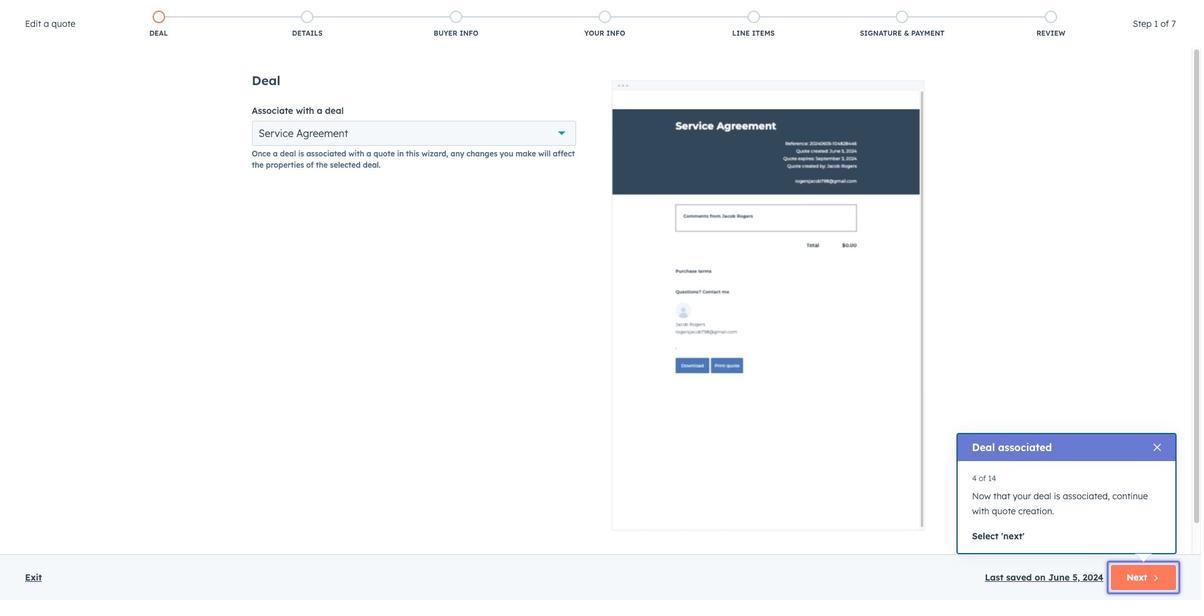 Task type: locate. For each thing, give the bounding box(es) containing it.
details list item
[[233, 8, 382, 41]]

your info list item
[[531, 8, 679, 41]]

3 column header from the left
[[1000, 149, 1171, 176]]

1 column header from the left
[[31, 149, 219, 176]]

main content
[[252, 73, 940, 561]]

line items list item
[[679, 8, 828, 41]]

1 horizontal spatial column header
[[375, 149, 532, 176]]

signature & payment list item
[[828, 8, 977, 41]]

0 horizontal spatial column header
[[31, 149, 219, 176]]

column header
[[31, 149, 219, 176], [375, 149, 532, 176], [1000, 149, 1171, 176]]

banner
[[30, 9, 1171, 33]]

2 horizontal spatial column header
[[1000, 149, 1171, 176]]

press to sort. element
[[359, 157, 364, 168]]

list
[[84, 8, 1126, 41]]



Task type: vqa. For each thing, say whether or not it's contained in the screenshot.
line items list item
yes



Task type: describe. For each thing, give the bounding box(es) containing it.
2 column header from the left
[[375, 149, 532, 176]]

close image
[[1154, 444, 1161, 451]]

next page image
[[599, 208, 614, 223]]

page section element
[[0, 0, 1201, 98]]

buyer info list item
[[382, 8, 531, 41]]

deal list item
[[84, 8, 233, 41]]

press to sort. image
[[359, 157, 364, 166]]

review list item
[[977, 8, 1126, 41]]

descending sort. press to sort ascending. image
[[828, 157, 833, 166]]

banner inside page section element
[[30, 9, 1171, 33]]

Search search field
[[30, 111, 182, 136]]

descending sort. press to sort ascending. element
[[828, 157, 833, 168]]



